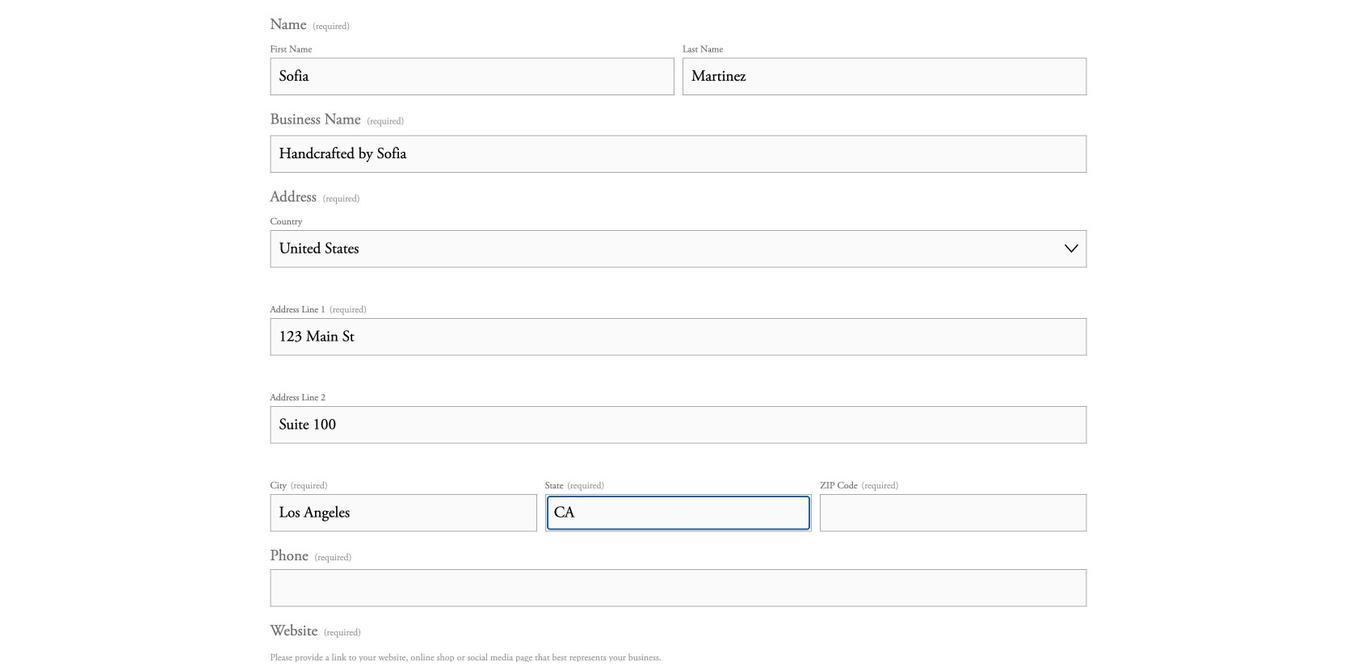 Task type: locate. For each thing, give the bounding box(es) containing it.
Address Line 2 text field
[[270, 406, 1087, 444]]

None text field
[[270, 135, 1087, 173], [270, 569, 1087, 607], [270, 135, 1087, 173], [270, 569, 1087, 607]]

City text field
[[270, 494, 537, 532]]

None text field
[[270, 58, 675, 95], [683, 58, 1087, 95], [270, 58, 675, 95], [683, 58, 1087, 95]]



Task type: describe. For each thing, give the bounding box(es) containing it.
ZIP Code text field
[[820, 494, 1087, 532]]

Address Line 1 text field
[[270, 318, 1087, 356]]

State text field
[[545, 494, 812, 532]]



